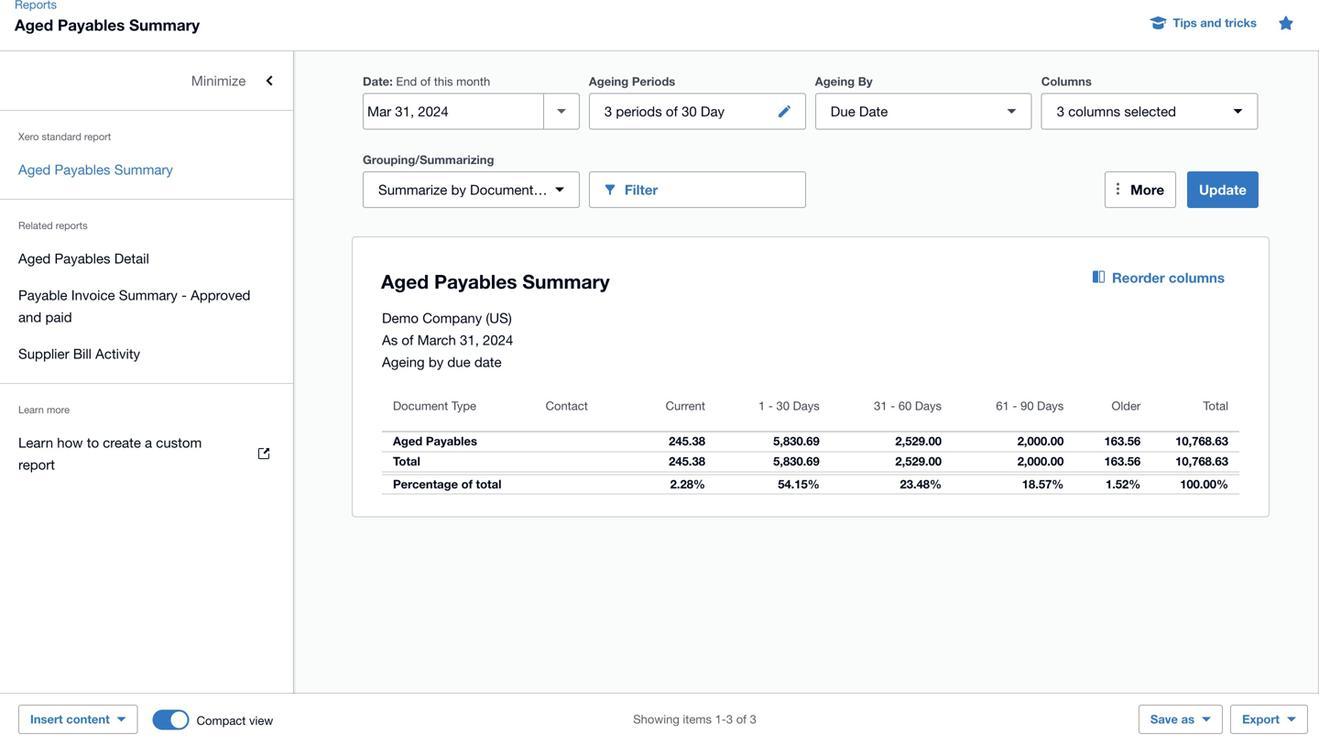 Task type: vqa. For each thing, say whether or not it's contained in the screenshot.
by within the the Demo Company (US) As of March 31, 2024 Ageing by due date
yes



Task type: describe. For each thing, give the bounding box(es) containing it.
0 horizontal spatial total
[[393, 454, 421, 468]]

10,768.63 for aged payables
[[1176, 434, 1229, 448]]

5,830.69 for total
[[774, 454, 820, 468]]

61 - 90 days
[[997, 399, 1064, 413]]

- for 61 - 90 days
[[1013, 399, 1018, 413]]

supplier bill activity link
[[0, 335, 293, 372]]

day
[[701, 103, 725, 119]]

approved
[[191, 287, 251, 303]]

grouping/summarizing
[[363, 153, 494, 167]]

payables inside report output element
[[426, 434, 477, 448]]

summarize by document type button
[[363, 171, 580, 208]]

showing
[[633, 712, 680, 726]]

and inside payable invoice summary - approved and paid
[[18, 309, 42, 325]]

3 inside button
[[605, 103, 612, 119]]

0 vertical spatial summary
[[129, 16, 200, 34]]

30 inside report output element
[[777, 399, 790, 413]]

demo
[[382, 310, 419, 326]]

supplier
[[18, 346, 69, 362]]

31 - 60 days
[[874, 399, 942, 413]]

percentage
[[393, 477, 458, 491]]

reorder columns
[[1113, 269, 1225, 286]]

type inside popup button
[[538, 181, 566, 197]]

view
[[249, 713, 273, 728]]

contact
[[546, 399, 588, 413]]

by
[[858, 74, 873, 88]]

document inside "document type" button
[[393, 399, 448, 413]]

compact
[[197, 713, 246, 728]]

document type
[[393, 399, 477, 413]]

total button
[[1152, 388, 1240, 431]]

content
[[66, 712, 110, 726]]

document type button
[[382, 388, 535, 431]]

related reports
[[18, 219, 88, 231]]

- for 31 - 60 days
[[891, 399, 896, 413]]

of right 1-
[[737, 712, 747, 726]]

61 - 90 days button
[[953, 388, 1075, 431]]

3 periods of 30 day
[[605, 103, 725, 119]]

:
[[390, 74, 393, 88]]

of inside report output element
[[462, 477, 473, 491]]

by inside demo company (us) as of march 31, 2024 ageing by due date
[[429, 354, 444, 370]]

current
[[666, 399, 706, 413]]

learn how to create a custom report
[[18, 434, 202, 472]]

1
[[759, 399, 765, 413]]

5,830.69 for aged payables
[[774, 434, 820, 448]]

older
[[1112, 399, 1141, 413]]

filter
[[625, 181, 658, 198]]

aged payables detail
[[18, 250, 149, 266]]

list of convenience dates image
[[543, 93, 580, 130]]

report output element
[[382, 388, 1240, 494]]

ageing periods
[[589, 74, 676, 88]]

aged payables summary link
[[0, 151, 293, 188]]

columns
[[1042, 74, 1092, 88]]

reorder
[[1113, 269, 1166, 286]]

insert content button
[[18, 705, 138, 734]]

due
[[831, 103, 856, 119]]

summary for aged payables summary link
[[114, 161, 173, 177]]

1 - 30 days
[[759, 399, 820, 413]]

payable invoice summary - approved and paid link
[[0, 277, 293, 335]]

aged inside report output element
[[393, 434, 423, 448]]

learn for learn how to create a custom report
[[18, 434, 53, 450]]

columns for reorder
[[1169, 269, 1225, 286]]

163.56 for total
[[1105, 454, 1141, 468]]

payables down reports
[[54, 250, 110, 266]]

minimize button
[[0, 62, 293, 99]]

summary for payable invoice summary - approved and paid 'link'
[[119, 287, 178, 303]]

date : end of this month
[[363, 74, 491, 88]]

- inside payable invoice summary - approved and paid
[[182, 287, 187, 303]]

a
[[145, 434, 152, 450]]

save
[[1151, 712, 1179, 726]]

ageing inside demo company (us) as of march 31, 2024 ageing by due date
[[382, 354, 425, 370]]

Select end date field
[[364, 94, 543, 129]]

end
[[396, 74, 417, 88]]

days for 61 - 90 days
[[1038, 399, 1064, 413]]

contact button
[[535, 388, 627, 431]]

periods
[[616, 103, 662, 119]]

of inside demo company (us) as of march 31, 2024 ageing by due date
[[402, 332, 414, 348]]

245.38 for total
[[669, 454, 706, 468]]

filter button
[[589, 171, 806, 208]]

export
[[1243, 712, 1280, 726]]

0 horizontal spatial 30
[[682, 103, 697, 119]]

remove from favorites image
[[1268, 5, 1305, 41]]

31
[[874, 399, 888, 413]]

0 vertical spatial date
[[363, 74, 390, 88]]

date inside popup button
[[860, 103, 888, 119]]

showing items 1-3 of 3
[[633, 712, 757, 726]]

create
[[103, 434, 141, 450]]

demo company (us) as of march 31, 2024 ageing by due date
[[382, 310, 514, 370]]

percentage of total
[[393, 477, 502, 491]]

learn more
[[18, 404, 70, 416]]

(us)
[[486, 310, 512, 326]]

3 right 'items'
[[727, 712, 733, 726]]

payable invoice summary - approved and paid
[[18, 287, 251, 325]]

minimize
[[191, 72, 246, 88]]

61
[[997, 399, 1010, 413]]

insert
[[30, 712, 63, 726]]

update button
[[1188, 171, 1259, 208]]

total inside button
[[1204, 399, 1229, 413]]

tips and tricks
[[1174, 16, 1257, 30]]

60
[[899, 399, 912, 413]]

3 columns selected
[[1057, 103, 1177, 119]]

days for 1 - 30 days
[[793, 399, 820, 413]]

export button
[[1231, 705, 1309, 734]]

2024
[[483, 332, 514, 348]]

2.28%
[[671, 477, 706, 491]]

payables up minimize button
[[58, 16, 125, 34]]

Report title field
[[377, 260, 1049, 302]]

summarize
[[378, 181, 447, 197]]

0 vertical spatial report
[[84, 131, 111, 143]]

to
[[87, 434, 99, 450]]

54.15%
[[778, 477, 820, 491]]



Task type: locate. For each thing, give the bounding box(es) containing it.
of left this
[[421, 74, 431, 88]]

aged
[[15, 16, 53, 34], [18, 161, 51, 177], [18, 250, 51, 266], [393, 434, 423, 448]]

current button
[[627, 388, 717, 431]]

ageing for ageing by
[[815, 74, 855, 88]]

30
[[682, 103, 697, 119], [777, 399, 790, 413]]

ageing up periods
[[589, 74, 629, 88]]

245.38 down current button
[[669, 434, 706, 448]]

type
[[538, 181, 566, 197], [452, 399, 477, 413]]

type down the due at the top
[[452, 399, 477, 413]]

aged payables summary up minimize button
[[15, 16, 200, 34]]

by inside popup button
[[451, 181, 466, 197]]

document up aged payables
[[393, 399, 448, 413]]

31,
[[460, 332, 479, 348]]

1 vertical spatial 5,830.69
[[774, 454, 820, 468]]

and right tips at right top
[[1201, 16, 1222, 30]]

tips
[[1174, 16, 1198, 30]]

31 - 60 days button
[[831, 388, 953, 431]]

30 right 1
[[777, 399, 790, 413]]

1 horizontal spatial 30
[[777, 399, 790, 413]]

days
[[793, 399, 820, 413], [915, 399, 942, 413], [1038, 399, 1064, 413]]

- right 1
[[769, 399, 773, 413]]

2,000.00 up 18.57%
[[1018, 454, 1064, 468]]

learn for learn more
[[18, 404, 44, 416]]

1 days from the left
[[793, 399, 820, 413]]

- inside button
[[769, 399, 773, 413]]

update
[[1200, 181, 1247, 198]]

0 vertical spatial and
[[1201, 16, 1222, 30]]

1 horizontal spatial date
[[860, 103, 888, 119]]

month
[[456, 74, 491, 88]]

0 horizontal spatial report
[[18, 456, 55, 472]]

3 right 1-
[[750, 712, 757, 726]]

report inside 'learn how to create a custom report'
[[18, 456, 55, 472]]

0 horizontal spatial type
[[452, 399, 477, 413]]

and down payable
[[18, 309, 42, 325]]

2,529.00 for aged payables
[[896, 434, 942, 448]]

1 5,830.69 from the top
[[774, 434, 820, 448]]

10,768.63 down total button
[[1176, 434, 1229, 448]]

payables down "document type" button at the left bottom of page
[[426, 434, 477, 448]]

total
[[476, 477, 502, 491]]

periods
[[632, 74, 676, 88]]

1 horizontal spatial by
[[451, 181, 466, 197]]

aged payables detail link
[[0, 240, 293, 277]]

1 horizontal spatial ageing
[[589, 74, 629, 88]]

report
[[84, 131, 111, 143], [18, 456, 55, 472]]

document down grouping/summarizing
[[470, 181, 534, 197]]

163.56 down older button
[[1105, 434, 1141, 448]]

2 days from the left
[[915, 399, 942, 413]]

this
[[434, 74, 453, 88]]

- right 61
[[1013, 399, 1018, 413]]

document
[[470, 181, 534, 197], [393, 399, 448, 413]]

3 down columns
[[1057, 103, 1065, 119]]

payables down xero standard report
[[54, 161, 110, 177]]

summary down aged payables detail link
[[119, 287, 178, 303]]

1 vertical spatial 163.56
[[1105, 454, 1141, 468]]

columns for 3
[[1069, 103, 1121, 119]]

bill
[[73, 346, 92, 362]]

2 2,529.00 from the top
[[896, 454, 942, 468]]

0 vertical spatial 2,000.00
[[1018, 434, 1064, 448]]

1 learn from the top
[[18, 404, 44, 416]]

days inside button
[[793, 399, 820, 413]]

0 horizontal spatial columns
[[1069, 103, 1121, 119]]

total up 100.00%
[[1204, 399, 1229, 413]]

report down learn more
[[18, 456, 55, 472]]

type down the list of convenience dates image
[[538, 181, 566, 197]]

columns right reorder
[[1169, 269, 1225, 286]]

older button
[[1075, 388, 1152, 431]]

0 horizontal spatial date
[[363, 74, 390, 88]]

due date button
[[815, 93, 1033, 130]]

aged payables
[[393, 434, 477, 448]]

date left end
[[363, 74, 390, 88]]

date
[[363, 74, 390, 88], [860, 103, 888, 119]]

of inside button
[[666, 103, 678, 119]]

ageing by
[[815, 74, 873, 88]]

related
[[18, 219, 53, 231]]

summarize by document type
[[378, 181, 566, 197]]

1 horizontal spatial total
[[1204, 399, 1229, 413]]

ageing down as
[[382, 354, 425, 370]]

3 days from the left
[[1038, 399, 1064, 413]]

of left total
[[462, 477, 473, 491]]

more
[[1131, 181, 1165, 198]]

of right periods
[[666, 103, 678, 119]]

reports
[[56, 219, 88, 231]]

2 163.56 from the top
[[1105, 454, 1141, 468]]

1.52%
[[1106, 477, 1141, 491]]

of right as
[[402, 332, 414, 348]]

type inside button
[[452, 399, 477, 413]]

0 horizontal spatial days
[[793, 399, 820, 413]]

- left approved
[[182, 287, 187, 303]]

days right 1
[[793, 399, 820, 413]]

1 vertical spatial summary
[[114, 161, 173, 177]]

due date
[[831, 103, 888, 119]]

2,529.00 down the 31 - 60 days
[[896, 434, 942, 448]]

xero standard report
[[18, 131, 111, 143]]

1 2,529.00 from the top
[[896, 434, 942, 448]]

2 horizontal spatial days
[[1038, 399, 1064, 413]]

2 2,000.00 from the top
[[1018, 454, 1064, 468]]

0 vertical spatial 5,830.69
[[774, 434, 820, 448]]

march
[[418, 332, 456, 348]]

0 vertical spatial aged payables summary
[[15, 16, 200, 34]]

custom
[[156, 434, 202, 450]]

10,768.63 up 100.00%
[[1176, 454, 1229, 468]]

columns inside button
[[1169, 269, 1225, 286]]

1 horizontal spatial report
[[84, 131, 111, 143]]

3 left periods
[[605, 103, 612, 119]]

summary down minimize button
[[114, 161, 173, 177]]

summary inside payable invoice summary - approved and paid
[[119, 287, 178, 303]]

by
[[451, 181, 466, 197], [429, 354, 444, 370]]

0 horizontal spatial ageing
[[382, 354, 425, 370]]

1 245.38 from the top
[[669, 434, 706, 448]]

0 vertical spatial learn
[[18, 404, 44, 416]]

18.57%
[[1023, 477, 1064, 491]]

columns down columns
[[1069, 103, 1121, 119]]

total
[[1204, 399, 1229, 413], [393, 454, 421, 468]]

days right the 90
[[1038, 399, 1064, 413]]

-
[[182, 287, 187, 303], [769, 399, 773, 413], [891, 399, 896, 413], [1013, 399, 1018, 413]]

paid
[[45, 309, 72, 325]]

date right due at top
[[860, 103, 888, 119]]

save as button
[[1139, 705, 1224, 734]]

of
[[421, 74, 431, 88], [666, 103, 678, 119], [402, 332, 414, 348], [462, 477, 473, 491], [737, 712, 747, 726]]

2 vertical spatial summary
[[119, 287, 178, 303]]

1 horizontal spatial type
[[538, 181, 566, 197]]

2,000.00 down 61 - 90 days at the right bottom of the page
[[1018, 434, 1064, 448]]

aged payables summary down xero standard report
[[18, 161, 173, 177]]

payables
[[58, 16, 125, 34], [54, 161, 110, 177], [54, 250, 110, 266], [426, 434, 477, 448]]

0 vertical spatial 163.56
[[1105, 434, 1141, 448]]

selected
[[1125, 103, 1177, 119]]

30 left day
[[682, 103, 697, 119]]

2,529.00 up 23.48%
[[896, 454, 942, 468]]

0 vertical spatial document
[[470, 181, 534, 197]]

days for 31 - 60 days
[[915, 399, 942, 413]]

days right "60"
[[915, 399, 942, 413]]

100.00%
[[1181, 477, 1229, 491]]

2 5,830.69 from the top
[[774, 454, 820, 468]]

0 vertical spatial columns
[[1069, 103, 1121, 119]]

1 horizontal spatial and
[[1201, 16, 1222, 30]]

0 vertical spatial 2,529.00
[[896, 434, 942, 448]]

2,529.00 for total
[[896, 454, 942, 468]]

2 learn from the top
[[18, 434, 53, 450]]

10,768.63 for total
[[1176, 454, 1229, 468]]

5,830.69 down 1 - 30 days
[[774, 434, 820, 448]]

1 vertical spatial columns
[[1169, 269, 1225, 286]]

0 vertical spatial by
[[451, 181, 466, 197]]

by down march
[[429, 354, 444, 370]]

summary up minimize button
[[129, 16, 200, 34]]

by down grouping/summarizing
[[451, 181, 466, 197]]

1 horizontal spatial columns
[[1169, 269, 1225, 286]]

163.56 for aged payables
[[1105, 434, 1141, 448]]

payable
[[18, 287, 67, 303]]

1 vertical spatial document
[[393, 399, 448, 413]]

1 vertical spatial aged payables summary
[[18, 161, 173, 177]]

total up percentage
[[393, 454, 421, 468]]

2,000.00 for aged payables
[[1018, 434, 1064, 448]]

0 horizontal spatial document
[[393, 399, 448, 413]]

summary inside aged payables summary link
[[114, 161, 173, 177]]

1 vertical spatial learn
[[18, 434, 53, 450]]

1 vertical spatial date
[[860, 103, 888, 119]]

ageing left by
[[815, 74, 855, 88]]

reorder columns button
[[1079, 259, 1240, 296]]

columns
[[1069, 103, 1121, 119], [1169, 269, 1225, 286]]

1 vertical spatial 30
[[777, 399, 790, 413]]

items
[[683, 712, 712, 726]]

0 vertical spatial total
[[1204, 399, 1229, 413]]

10,768.63
[[1176, 434, 1229, 448], [1176, 454, 1229, 468]]

0 vertical spatial 30
[[682, 103, 697, 119]]

tips and tricks button
[[1141, 8, 1268, 38]]

xero
[[18, 131, 39, 143]]

1 horizontal spatial days
[[915, 399, 942, 413]]

detail
[[114, 250, 149, 266]]

163.56
[[1105, 434, 1141, 448], [1105, 454, 1141, 468]]

learn down learn more
[[18, 434, 53, 450]]

90
[[1021, 399, 1034, 413]]

245.38 for aged payables
[[669, 434, 706, 448]]

0 horizontal spatial and
[[18, 309, 42, 325]]

1 vertical spatial 2,000.00
[[1018, 454, 1064, 468]]

0 vertical spatial 245.38
[[669, 434, 706, 448]]

0 vertical spatial type
[[538, 181, 566, 197]]

5,830.69
[[774, 434, 820, 448], [774, 454, 820, 468]]

1 horizontal spatial document
[[470, 181, 534, 197]]

invoice
[[71, 287, 115, 303]]

learn left the more on the left bottom
[[18, 404, 44, 416]]

1 10,768.63 from the top
[[1176, 434, 1229, 448]]

245.38 up 2.28%
[[669, 454, 706, 468]]

- right 31
[[891, 399, 896, 413]]

163.56 up 1.52%
[[1105, 454, 1141, 468]]

how
[[57, 434, 83, 450]]

and inside button
[[1201, 16, 1222, 30]]

1 vertical spatial by
[[429, 354, 444, 370]]

2 245.38 from the top
[[669, 454, 706, 468]]

document inside summarize by document type popup button
[[470, 181, 534, 197]]

0 horizontal spatial by
[[429, 354, 444, 370]]

report right standard
[[84, 131, 111, 143]]

as
[[1182, 712, 1195, 726]]

ageing for ageing periods
[[589, 74, 629, 88]]

1 vertical spatial and
[[18, 309, 42, 325]]

3 periods of 30 day button
[[589, 93, 806, 130]]

activity
[[95, 346, 140, 362]]

1 vertical spatial 2,529.00
[[896, 454, 942, 468]]

1 vertical spatial 10,768.63
[[1176, 454, 1229, 468]]

learn inside 'learn how to create a custom report'
[[18, 434, 53, 450]]

- for 1 - 30 days
[[769, 399, 773, 413]]

2,529.00
[[896, 434, 942, 448], [896, 454, 942, 468]]

1 2,000.00 from the top
[[1018, 434, 1064, 448]]

1 - 30 days button
[[717, 388, 831, 431]]

5,830.69 up the 54.15%
[[774, 454, 820, 468]]

1 vertical spatial total
[[393, 454, 421, 468]]

0 vertical spatial 10,768.63
[[1176, 434, 1229, 448]]

standard
[[42, 131, 81, 143]]

date
[[475, 354, 502, 370]]

1 163.56 from the top
[[1105, 434, 1141, 448]]

more
[[47, 404, 70, 416]]

2 horizontal spatial ageing
[[815, 74, 855, 88]]

2,000.00 for total
[[1018, 454, 1064, 468]]

save as
[[1151, 712, 1195, 726]]

23.48%
[[900, 477, 942, 491]]

1 vertical spatial 245.38
[[669, 454, 706, 468]]

2 10,768.63 from the top
[[1176, 454, 1229, 468]]

1 vertical spatial type
[[452, 399, 477, 413]]

1 vertical spatial report
[[18, 456, 55, 472]]



